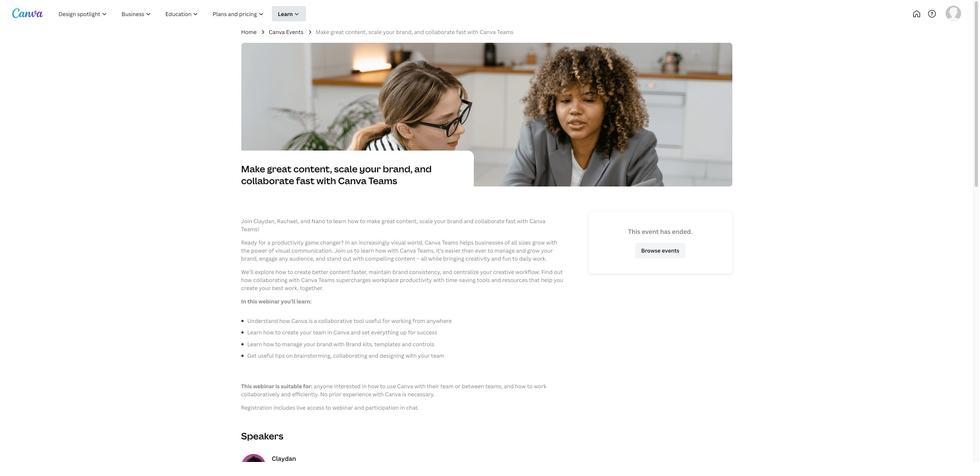 Task type: vqa. For each thing, say whether or not it's contained in the screenshot.
Top level navigation element
yes



Task type: locate. For each thing, give the bounding box(es) containing it.
top level navigation element
[[52, 6, 332, 21]]



